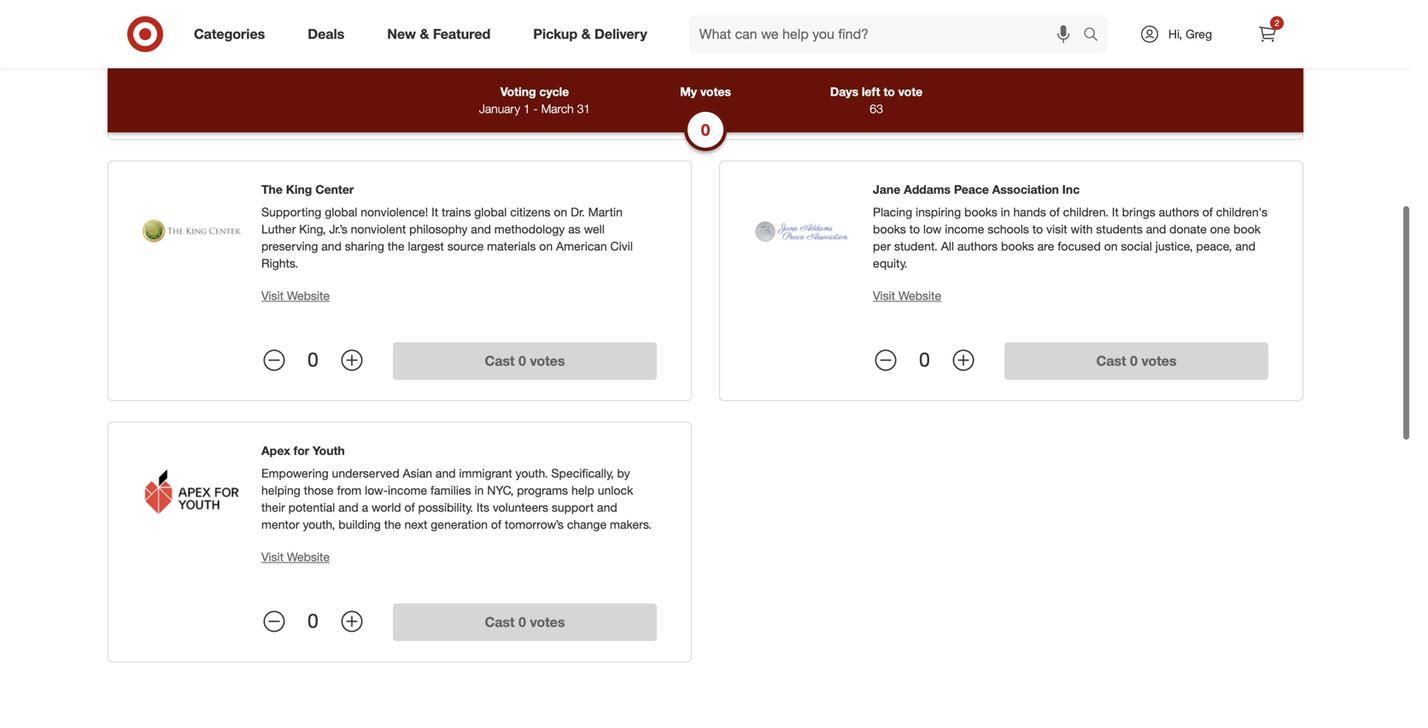 Task type: vqa. For each thing, say whether or not it's contained in the screenshot.
books to the middle
yes



Task type: describe. For each thing, give the bounding box(es) containing it.
low
[[924, 222, 942, 237]]

2 link
[[1249, 15, 1287, 53]]

largest
[[408, 239, 444, 254]]

student.
[[895, 239, 938, 254]]

visit for jane addams peace association inc placing inspiring books in hands of children.  it brings authors of children's books to low income schools to visit with students and donate one book per student. all authors books are focused on social justice, peace, and equity.
[[873, 288, 896, 303]]

philosophy
[[409, 222, 468, 237]]

building
[[339, 517, 381, 532]]

volunteers
[[493, 500, 549, 515]]

possibility.
[[418, 500, 473, 515]]

potential
[[289, 500, 335, 515]]

the inside the apex for youth empowering underserved asian and immigrant youth.  specifically, by helping those from low-income families in nyc, programs help unlock their potential and a world of possibility. its volunteers support and mentor youth, building the next generation of tomorrow's change makers.
[[384, 517, 401, 532]]

those
[[304, 483, 334, 498]]

visit website for apex for youth empowering underserved asian and immigrant youth.  specifically, by helping those from low-income families in nyc, programs help unlock their potential and a world of possibility. its volunteers support and mentor youth, building the next generation of tomorrow's change makers.
[[261, 550, 330, 565]]

1 horizontal spatial on
[[554, 205, 568, 220]]

brings
[[1123, 205, 1156, 220]]

cast 0 votes for the king center supporting global nonviolence!  it trains global citizens on dr. martin luther king, jr.'s nonviolent philosophy and methodology as well preserving and sharing the largest source materials on american civil rights.
[[485, 353, 565, 370]]

methodology
[[495, 222, 565, 237]]

jane
[[873, 182, 901, 197]]

website for apex for youth empowering underserved asian and immigrant youth.  specifically, by helping those from low-income families in nyc, programs help unlock their potential and a world of possibility. its volunteers support and mentor youth, building the next generation of tomorrow's change makers.
[[287, 550, 330, 565]]

visit website for the king center supporting global nonviolence!  it trains global citizens on dr. martin luther king, jr.'s nonviolent philosophy and methodology as well preserving and sharing the largest source materials on american civil rights.
[[261, 288, 330, 303]]

new & featured
[[387, 26, 491, 42]]

citizens
[[510, 205, 551, 220]]

my votes
[[680, 84, 731, 99]]

my
[[680, 84, 697, 99]]

book
[[1234, 222, 1261, 237]]

1 vertical spatial authors
[[958, 239, 998, 254]]

march
[[541, 101, 574, 116]]

search button
[[1076, 15, 1117, 56]]

it inside jane addams peace association inc placing inspiring books in hands of children.  it brings authors of children's books to low income schools to visit with students and donate one book per student. all authors books are focused on social justice, peace, and equity.
[[1112, 205, 1119, 220]]

63
[[870, 101, 883, 116]]

2 horizontal spatial to
[[1033, 222, 1043, 237]]

hi, greg
[[1169, 26, 1213, 41]]

to inside days left to vote 63
[[884, 84, 895, 99]]

nonviolent
[[351, 222, 406, 237]]

american
[[556, 239, 607, 254]]

as
[[568, 222, 581, 237]]

focused
[[1058, 239, 1101, 254]]

makers.
[[610, 517, 652, 532]]

left
[[862, 84, 881, 99]]

underserved
[[332, 466, 400, 481]]

king
[[286, 182, 312, 197]]

in inside jane addams peace association inc placing inspiring books in hands of children.  it brings authors of children's books to low income schools to visit with students and donate one book per student. all authors books are focused on social justice, peace, and equity.
[[1001, 205, 1010, 220]]

featured
[[433, 26, 491, 42]]

peace
[[954, 182, 989, 197]]

well
[[584, 222, 605, 237]]

& for new
[[420, 26, 429, 42]]

luther
[[261, 222, 296, 237]]

pickup
[[533, 26, 578, 42]]

jane addams peace association inc placing inspiring books in hands of children.  it brings authors of children's books to low income schools to visit with students and donate one book per student. all authors books are focused on social justice, peace, and equity.
[[873, 182, 1268, 271]]

equity.
[[873, 256, 908, 271]]

-
[[534, 101, 538, 116]]

1 horizontal spatial to
[[910, 222, 920, 237]]

votes for jane addams peace association inc placing inspiring books in hands of children.  it brings authors of children's books to low income schools to visit with students and donate one book per student. all authors books are focused on social justice, peace, and equity.
[[1142, 353, 1177, 370]]

income inside the apex for youth empowering underserved asian and immigrant youth.  specifically, by helping those from low-income families in nyc, programs help unlock their potential and a world of possibility. its volunteers support and mentor youth, building the next generation of tomorrow's change makers.
[[388, 483, 427, 498]]

tomorrow's
[[505, 517, 564, 532]]

hi,
[[1169, 26, 1183, 41]]

cast 0 votes for jane addams peace association inc placing inspiring books in hands of children.  it brings authors of children's books to low income schools to visit with students and donate one book per student. all authors books are focused on social justice, peace, and equity.
[[1097, 353, 1177, 370]]

0 vertical spatial books
[[965, 205, 998, 220]]

and down book
[[1236, 239, 1256, 254]]

martin
[[588, 205, 623, 220]]

one
[[1211, 222, 1231, 237]]

of down volunteers
[[491, 517, 502, 532]]

world
[[372, 500, 401, 515]]

voting cycle january 1 - march 31
[[479, 84, 591, 116]]

unlock
[[598, 483, 633, 498]]

center
[[316, 182, 354, 197]]

materials
[[487, 239, 536, 254]]

addams
[[904, 182, 951, 197]]

inspiring
[[916, 205, 961, 220]]

pickup & delivery
[[533, 26, 647, 42]]

and down unlock
[[597, 500, 618, 515]]

visit
[[1047, 222, 1068, 237]]

youth.
[[516, 466, 548, 481]]

for
[[294, 443, 309, 458]]

youth,
[[303, 517, 335, 532]]

cast for jane addams peace association inc placing inspiring books in hands of children.  it brings authors of children's books to low income schools to visit with students and donate one book per student. all authors books are focused on social justice, peace, and equity.
[[1097, 353, 1127, 370]]

vote
[[899, 84, 923, 99]]

are
[[1038, 239, 1055, 254]]

hands
[[1014, 205, 1047, 220]]

of up 'one'
[[1203, 205, 1213, 220]]

cast for apex for youth empowering underserved asian and immigrant youth.  specifically, by helping those from low-income families in nyc, programs help unlock their potential and a world of possibility. its volunteers support and mentor youth, building the next generation of tomorrow's change makers.
[[485, 614, 515, 631]]

search
[[1076, 27, 1117, 44]]

and left the a on the left bottom of the page
[[338, 500, 359, 515]]

youth
[[313, 443, 345, 458]]

votes for apex for youth empowering underserved asian and immigrant youth.  specifically, by helping those from low-income families in nyc, programs help unlock their potential and a world of possibility. its volunteers support and mentor youth, building the next generation of tomorrow's change makers.
[[530, 614, 565, 631]]

the
[[261, 182, 283, 197]]

visit website link for apex for youth empowering underserved asian and immigrant youth.  specifically, by helping those from low-income families in nyc, programs help unlock their potential and a world of possibility. its volunteers support and mentor youth, building the next generation of tomorrow's change makers.
[[261, 550, 330, 565]]

families
[[431, 483, 471, 498]]

visit for the king center supporting global nonviolence!  it trains global citizens on dr. martin luther king, jr.'s nonviolent philosophy and methodology as well preserving and sharing the largest source materials on american civil rights.
[[261, 288, 284, 303]]

cast for the king center supporting global nonviolence!  it trains global citizens on dr. martin luther king, jr.'s nonviolent philosophy and methodology as well preserving and sharing the largest source materials on american civil rights.
[[485, 353, 515, 370]]



Task type: locate. For each thing, give the bounding box(es) containing it.
1 vertical spatial in
[[475, 483, 484, 498]]

to up student.
[[910, 222, 920, 237]]

visit for apex for youth empowering underserved asian and immigrant youth.  specifically, by helping those from low-income families in nyc, programs help unlock their potential and a world of possibility. its volunteers support and mentor youth, building the next generation of tomorrow's change makers.
[[261, 550, 284, 565]]

apex
[[261, 443, 290, 458]]

visit website for jane addams peace association inc placing inspiring books in hands of children.  it brings authors of children's books to low income schools to visit with students and donate one book per student. all authors books are focused on social justice, peace, and equity.
[[873, 288, 942, 303]]

1 vertical spatial the
[[384, 517, 401, 532]]

a
[[362, 500, 368, 515]]

2 horizontal spatial on
[[1105, 239, 1118, 254]]

new
[[387, 26, 416, 42]]

1 it from the left
[[432, 205, 439, 220]]

trains
[[442, 205, 471, 220]]

on left the 'dr.'
[[554, 205, 568, 220]]

0 horizontal spatial to
[[884, 84, 895, 99]]

nonviolence!
[[361, 205, 428, 220]]

days left to vote 63
[[830, 84, 923, 116]]

categories link
[[179, 15, 286, 53]]

and
[[471, 222, 491, 237], [1146, 222, 1167, 237], [322, 239, 342, 254], [1236, 239, 1256, 254], [436, 466, 456, 481], [338, 500, 359, 515], [597, 500, 618, 515]]

rights.
[[261, 256, 298, 271]]

& inside "link"
[[582, 26, 591, 42]]

1 horizontal spatial authors
[[1159, 205, 1200, 220]]

1 vertical spatial income
[[388, 483, 427, 498]]

website right categories link
[[287, 27, 330, 42]]

0
[[919, 86, 930, 110], [519, 91, 526, 108], [701, 120, 710, 140], [308, 348, 319, 372], [919, 348, 930, 372], [519, 353, 526, 370], [1131, 353, 1138, 370], [308, 609, 319, 633], [519, 614, 526, 631]]

specifically,
[[552, 466, 614, 481]]

visit website link for the king center supporting global nonviolence!  it trains global citizens on dr. martin luther king, jr.'s nonviolent philosophy and methodology as well preserving and sharing the largest source materials on american civil rights.
[[261, 288, 330, 303]]

change
[[567, 517, 607, 532]]

visit down rights.
[[261, 288, 284, 303]]

books down peace
[[965, 205, 998, 220]]

generation
[[431, 517, 488, 532]]

and down jr.'s
[[322, 239, 342, 254]]

it inside the king center supporting global nonviolence!  it trains global citizens on dr. martin luther king, jr.'s nonviolent philosophy and methodology as well preserving and sharing the largest source materials on american civil rights.
[[432, 205, 439, 220]]

cycle
[[540, 84, 569, 99]]

of up next
[[405, 500, 415, 515]]

of up visit
[[1050, 205, 1060, 220]]

1 horizontal spatial income
[[945, 222, 985, 237]]

0 vertical spatial the
[[388, 239, 405, 254]]

inc
[[1063, 182, 1080, 197]]

days
[[830, 84, 859, 99]]

authors up donate
[[1159, 205, 1200, 220]]

donate
[[1170, 222, 1207, 237]]

to
[[884, 84, 895, 99], [910, 222, 920, 237], [1033, 222, 1043, 237]]

to right left
[[884, 84, 895, 99]]

1 horizontal spatial in
[[1001, 205, 1010, 220]]

it
[[432, 205, 439, 220], [1112, 205, 1119, 220]]

2 & from the left
[[582, 26, 591, 42]]

the inside the king center supporting global nonviolence!  it trains global citizens on dr. martin luther king, jr.'s nonviolent philosophy and methodology as well preserving and sharing the largest source materials on american civil rights.
[[388, 239, 405, 254]]

civil
[[611, 239, 633, 254]]

visit website
[[261, 27, 330, 42], [261, 288, 330, 303], [873, 288, 942, 303], [261, 550, 330, 565]]

website down equity.
[[899, 288, 942, 303]]

it up philosophy
[[432, 205, 439, 220]]

books down placing
[[873, 222, 906, 237]]

visit
[[261, 27, 284, 42], [261, 288, 284, 303], [873, 288, 896, 303], [261, 550, 284, 565]]

0 horizontal spatial in
[[475, 483, 484, 498]]

income inside jane addams peace association inc placing inspiring books in hands of children.  it brings authors of children's books to low income schools to visit with students and donate one book per student. all authors books are focused on social justice, peace, and equity.
[[945, 222, 985, 237]]

support
[[552, 500, 594, 515]]

in up its
[[475, 483, 484, 498]]

with
[[1071, 222, 1093, 237]]

website down youth,
[[287, 550, 330, 565]]

from
[[337, 483, 362, 498]]

immigrant
[[459, 466, 512, 481]]

jr.'s
[[329, 222, 348, 237]]

new & featured link
[[373, 15, 512, 53]]

1
[[524, 101, 530, 116]]

0 horizontal spatial on
[[539, 239, 553, 254]]

2 it from the left
[[1112, 205, 1119, 220]]

visit website link for jane addams peace association inc placing inspiring books in hands of children.  it brings authors of children's books to low income schools to visit with students and donate one book per student. all authors books are focused on social justice, peace, and equity.
[[873, 288, 942, 303]]

peace,
[[1197, 239, 1233, 254]]

authors right all
[[958, 239, 998, 254]]

delivery
[[595, 26, 647, 42]]

dr.
[[571, 205, 585, 220]]

website
[[287, 27, 330, 42], [287, 288, 330, 303], [899, 288, 942, 303], [287, 550, 330, 565]]

on down methodology
[[539, 239, 553, 254]]

& for pickup
[[582, 26, 591, 42]]

the
[[388, 239, 405, 254], [384, 517, 401, 532]]

website down rights.
[[287, 288, 330, 303]]

income down the asian
[[388, 483, 427, 498]]

books down schools
[[1001, 239, 1035, 254]]

to down hands
[[1033, 222, 1043, 237]]

visit down equity.
[[873, 288, 896, 303]]

source
[[448, 239, 484, 254]]

preserving
[[261, 239, 318, 254]]

voting
[[501, 84, 536, 99]]

nyc,
[[487, 483, 514, 498]]

sharing
[[345, 239, 384, 254]]

the down world at the bottom of page
[[384, 517, 401, 532]]

global up jr.'s
[[325, 205, 357, 220]]

2 global from the left
[[474, 205, 507, 220]]

& right new
[[420, 26, 429, 42]]

visit left deals
[[261, 27, 284, 42]]

1 & from the left
[[420, 26, 429, 42]]

1 horizontal spatial books
[[965, 205, 998, 220]]

books
[[965, 205, 998, 220], [873, 222, 906, 237], [1001, 239, 1035, 254]]

supporting
[[261, 205, 322, 220]]

help
[[572, 483, 595, 498]]

1 horizontal spatial &
[[582, 26, 591, 42]]

website for the king center supporting global nonviolence!  it trains global citizens on dr. martin luther king, jr.'s nonviolent philosophy and methodology as well preserving and sharing the largest source materials on american civil rights.
[[287, 288, 330, 303]]

global right trains
[[474, 205, 507, 220]]

31
[[577, 101, 591, 116]]

and up families
[[436, 466, 456, 481]]

and down brings
[[1146, 222, 1167, 237]]

on inside jane addams peace association inc placing inspiring books in hands of children.  it brings authors of children's books to low income schools to visit with students and donate one book per student. all authors books are focused on social justice, peace, and equity.
[[1105, 239, 1118, 254]]

0 horizontal spatial it
[[432, 205, 439, 220]]

visit website link
[[261, 27, 330, 42], [261, 288, 330, 303], [873, 288, 942, 303], [261, 550, 330, 565]]

schools
[[988, 222, 1030, 237]]

votes
[[701, 84, 731, 99], [530, 91, 565, 108], [530, 353, 565, 370], [1142, 353, 1177, 370], [530, 614, 565, 631]]

the down the nonviolent
[[388, 239, 405, 254]]

visit down mentor at the bottom left of page
[[261, 550, 284, 565]]

by
[[617, 466, 630, 481]]

0 vertical spatial authors
[[1159, 205, 1200, 220]]

2 vertical spatial books
[[1001, 239, 1035, 254]]

king,
[[299, 222, 326, 237]]

0 horizontal spatial global
[[325, 205, 357, 220]]

and up the "source"
[[471, 222, 491, 237]]

& right pickup
[[582, 26, 591, 42]]

deals
[[308, 26, 345, 42]]

1 global from the left
[[325, 205, 357, 220]]

2 horizontal spatial books
[[1001, 239, 1035, 254]]

1 horizontal spatial global
[[474, 205, 507, 220]]

0 horizontal spatial income
[[388, 483, 427, 498]]

0 vertical spatial income
[[945, 222, 985, 237]]

per
[[873, 239, 891, 254]]

asian
[[403, 466, 432, 481]]

greg
[[1186, 26, 1213, 41]]

justice,
[[1156, 239, 1193, 254]]

1 vertical spatial books
[[873, 222, 906, 237]]

programs
[[517, 483, 568, 498]]

0 horizontal spatial books
[[873, 222, 906, 237]]

all
[[941, 239, 954, 254]]

global
[[325, 205, 357, 220], [474, 205, 507, 220]]

association
[[993, 182, 1059, 197]]

cast 0 votes for apex for youth empowering underserved asian and immigrant youth.  specifically, by helping those from low-income families in nyc, programs help unlock their potential and a world of possibility. its volunteers support and mentor youth, building the next generation of tomorrow's change makers.
[[485, 614, 565, 631]]

social
[[1121, 239, 1153, 254]]

0 horizontal spatial authors
[[958, 239, 998, 254]]

empowering
[[261, 466, 329, 481]]

1 horizontal spatial it
[[1112, 205, 1119, 220]]

What can we help you find? suggestions appear below search field
[[689, 15, 1088, 53]]

on
[[554, 205, 568, 220], [539, 239, 553, 254], [1105, 239, 1118, 254]]

website for jane addams peace association inc placing inspiring books in hands of children.  it brings authors of children's books to low income schools to visit with students and donate one book per student. all authors books are focused on social justice, peace, and equity.
[[899, 288, 942, 303]]

deals link
[[293, 15, 366, 53]]

income up all
[[945, 222, 985, 237]]

&
[[420, 26, 429, 42], [582, 26, 591, 42]]

0 vertical spatial in
[[1001, 205, 1010, 220]]

placing
[[873, 205, 913, 220]]

its
[[477, 500, 490, 515]]

votes for the king center supporting global nonviolence!  it trains global citizens on dr. martin luther king, jr.'s nonviolent philosophy and methodology as well preserving and sharing the largest source materials on american civil rights.
[[530, 353, 565, 370]]

on down students
[[1105, 239, 1118, 254]]

in up schools
[[1001, 205, 1010, 220]]

0 horizontal spatial &
[[420, 26, 429, 42]]

the king center supporting global nonviolence!  it trains global citizens on dr. martin luther king, jr.'s nonviolent philosophy and methodology as well preserving and sharing the largest source materials on american civil rights.
[[261, 182, 633, 271]]

it up students
[[1112, 205, 1119, 220]]

in inside the apex for youth empowering underserved asian and immigrant youth.  specifically, by helping those from low-income families in nyc, programs help unlock their potential and a world of possibility. its volunteers support and mentor youth, building the next generation of tomorrow's change makers.
[[475, 483, 484, 498]]



